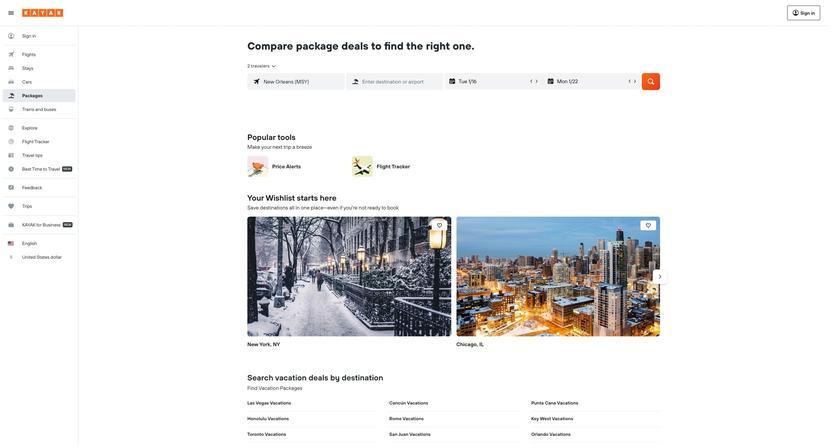 Task type: locate. For each thing, give the bounding box(es) containing it.
Destination input text field
[[358, 77, 443, 86]]

Start date field
[[458, 77, 529, 86]]

united states (english) image
[[8, 242, 14, 246]]



Task type: vqa. For each thing, say whether or not it's contained in the screenshot.
grid to the right
no



Task type: describe. For each thing, give the bounding box(es) containing it.
Origin input text field
[[260, 77, 344, 86]]

new york, ny element
[[247, 217, 451, 337]]

navigation menu image
[[8, 10, 14, 16]]

chicago, il element
[[456, 217, 660, 337]]

your wishlist starts here carousel region
[[245, 214, 667, 360]]

End date field
[[556, 77, 627, 86]]

forward image
[[657, 274, 663, 280]]



